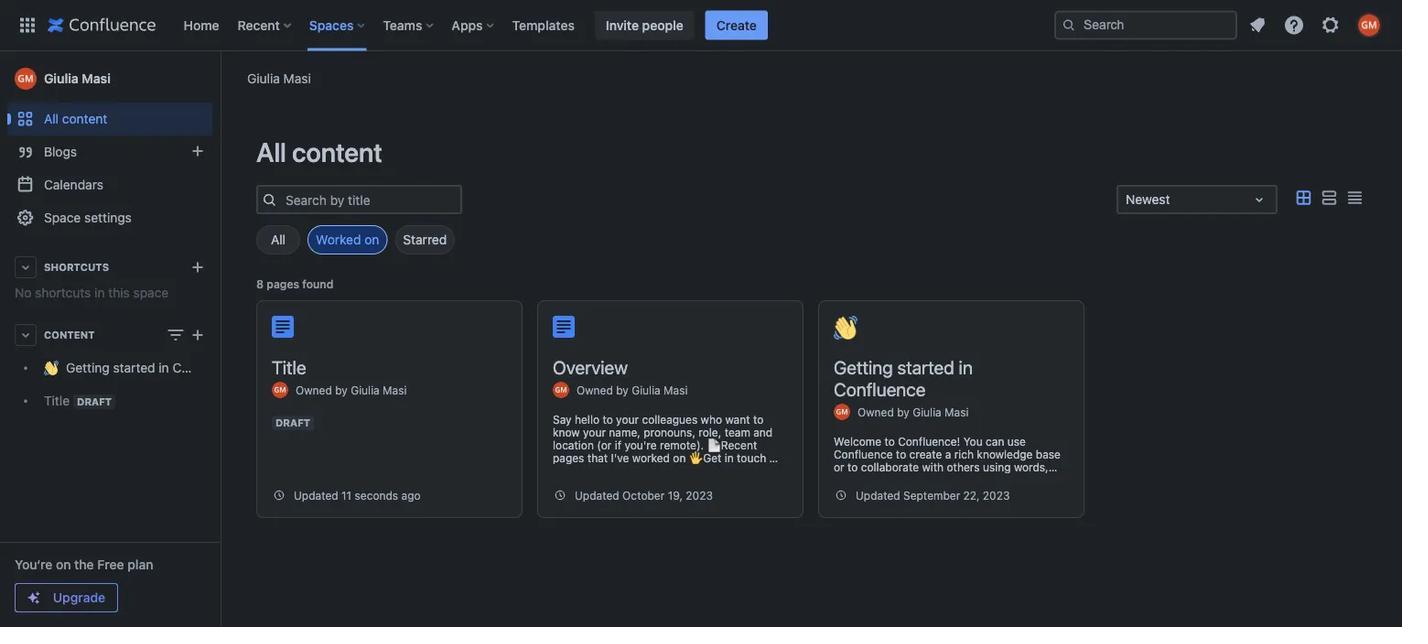 Task type: locate. For each thing, give the bounding box(es) containing it.
owned by giulia masi
[[296, 384, 407, 396], [577, 384, 688, 396], [858, 406, 969, 418]]

title
[[272, 356, 306, 378], [44, 393, 70, 408]]

create link
[[706, 11, 768, 40]]

list image
[[1319, 187, 1341, 209]]

giulia
[[247, 71, 280, 86], [44, 71, 79, 86], [351, 384, 380, 396], [632, 384, 661, 396], [913, 406, 942, 418]]

1 giulia masi from the left
[[247, 71, 311, 86]]

shortcuts
[[35, 285, 91, 300]]

0 horizontal spatial confluence
[[173, 360, 240, 375]]

worked on
[[316, 232, 379, 247]]

profile picture image for title
[[272, 382, 288, 398]]

giulia inside space element
[[44, 71, 79, 86]]

updated left "11"
[[294, 489, 339, 502]]

2 updated from the left
[[575, 489, 620, 502]]

tree
[[7, 352, 240, 418]]

2023 for overview
[[686, 489, 713, 502]]

1 horizontal spatial title
[[272, 356, 306, 378]]

giulia masi down recent "popup button"
[[247, 71, 311, 86]]

1 updated from the left
[[294, 489, 339, 502]]

0 horizontal spatial started
[[113, 360, 155, 375]]

confluence down :wave: icon
[[834, 378, 926, 400]]

create a blog image
[[187, 140, 209, 162]]

on right worked
[[365, 232, 379, 247]]

apps button
[[446, 11, 501, 40]]

giulia masi link for overview
[[632, 384, 688, 396]]

by for getting started in confluence
[[898, 406, 910, 418]]

owned by giulia masi up september in the right bottom of the page
[[858, 406, 969, 418]]

content up blogs
[[62, 111, 107, 126]]

shortcuts button
[[7, 251, 212, 284]]

getting started in confluence down change view icon
[[66, 360, 240, 375]]

1 vertical spatial all
[[256, 136, 287, 168]]

blogs
[[44, 144, 77, 159]]

all content
[[44, 111, 107, 126], [256, 136, 383, 168]]

search image
[[1062, 18, 1077, 33]]

people
[[643, 17, 684, 33]]

2 horizontal spatial by
[[898, 406, 910, 418]]

2 horizontal spatial owned by giulia masi
[[858, 406, 969, 418]]

confluence down create a page image
[[173, 360, 240, 375]]

on for you're
[[56, 557, 71, 572]]

0 horizontal spatial on
[[56, 557, 71, 572]]

create
[[717, 17, 757, 33]]

all inside button
[[271, 232, 286, 247]]

by for overview
[[616, 384, 629, 396]]

getting up title draft
[[66, 360, 110, 375]]

1 2023 from the left
[[686, 489, 713, 502]]

getting started in confluence down :wave: icon
[[834, 356, 973, 400]]

1 horizontal spatial getting started in confluence
[[834, 356, 973, 400]]

2023 right 19,
[[686, 489, 713, 502]]

upgrade
[[53, 590, 105, 605]]

0 vertical spatial on
[[365, 232, 379, 247]]

profile picture image down :wave: icon
[[834, 404, 851, 420]]

1 horizontal spatial on
[[365, 232, 379, 247]]

cards image
[[1293, 187, 1315, 209]]

updated 11 seconds ago
[[294, 489, 421, 502]]

1 vertical spatial title
[[44, 393, 70, 408]]

2 horizontal spatial updated
[[856, 489, 901, 502]]

giulia masi link
[[7, 60, 212, 97], [247, 69, 311, 87], [351, 384, 407, 396], [632, 384, 688, 396], [913, 406, 969, 418]]

updated left october
[[575, 489, 620, 502]]

title down page image at the left bottom
[[272, 356, 306, 378]]

title inside space element
[[44, 393, 70, 408]]

2 horizontal spatial profile picture image
[[834, 404, 851, 420]]

giulia for getting started in confluence
[[913, 406, 942, 418]]

updated left september in the right bottom of the page
[[856, 489, 901, 502]]

0 horizontal spatial profile picture image
[[272, 382, 288, 398]]

all up pages
[[271, 232, 286, 247]]

space
[[133, 285, 169, 300]]

updated
[[294, 489, 339, 502], [575, 489, 620, 502], [856, 489, 901, 502]]

help icon image
[[1284, 14, 1306, 36]]

all content up blogs
[[44, 111, 107, 126]]

0 horizontal spatial owned by giulia masi
[[296, 384, 407, 396]]

ago
[[402, 489, 421, 502]]

updated for title
[[294, 489, 339, 502]]

all content up search by title field
[[256, 136, 383, 168]]

space element
[[0, 51, 240, 627]]

spaces button
[[304, 11, 372, 40]]

giulia masi link for getting started in confluence
[[913, 406, 969, 418]]

0 horizontal spatial 2023
[[686, 489, 713, 502]]

giulia for title
[[351, 384, 380, 396]]

content
[[62, 111, 107, 126], [292, 136, 383, 168]]

profile picture image up draft
[[272, 382, 288, 398]]

0 horizontal spatial giulia masi
[[44, 71, 111, 86]]

1 horizontal spatial owned by giulia masi
[[577, 384, 688, 396]]

1 horizontal spatial profile picture image
[[553, 382, 570, 398]]

on inside worked on button
[[365, 232, 379, 247]]

0 vertical spatial all content
[[44, 111, 107, 126]]

on left the the
[[56, 557, 71, 572]]

1 horizontal spatial giulia masi
[[247, 71, 311, 86]]

0 vertical spatial all
[[44, 111, 59, 126]]

confluence image
[[48, 14, 156, 36], [48, 14, 156, 36]]

tree inside space element
[[7, 352, 240, 418]]

upgrade button
[[16, 584, 117, 612]]

all up blogs
[[44, 111, 59, 126]]

shortcuts
[[44, 261, 109, 273]]

global element
[[11, 0, 1051, 51]]

you're
[[15, 557, 53, 572]]

by
[[335, 384, 348, 396], [616, 384, 629, 396], [898, 406, 910, 418]]

0 horizontal spatial all content
[[44, 111, 107, 126]]

collapse sidebar image
[[200, 60, 240, 97]]

calendars
[[44, 177, 103, 192]]

1 horizontal spatial by
[[616, 384, 629, 396]]

tree containing getting started in confluence
[[7, 352, 240, 418]]

create a page image
[[187, 324, 209, 346]]

all
[[44, 111, 59, 126], [256, 136, 287, 168], [271, 232, 286, 247]]

2023
[[686, 489, 713, 502], [983, 489, 1010, 502]]

in
[[94, 285, 105, 300], [959, 356, 973, 378], [159, 360, 169, 375]]

0 vertical spatial title
[[272, 356, 306, 378]]

settings icon image
[[1320, 14, 1342, 36]]

11
[[342, 489, 352, 502]]

owned up draft
[[296, 384, 332, 396]]

profile picture image down overview
[[553, 382, 570, 398]]

:wave: image
[[834, 316, 858, 340]]

all content link
[[7, 103, 212, 136]]

2 horizontal spatial owned
[[858, 406, 894, 418]]

templates
[[512, 17, 575, 33]]

title for title
[[272, 356, 306, 378]]

0 horizontal spatial getting
[[66, 360, 110, 375]]

1 horizontal spatial confluence
[[834, 378, 926, 400]]

started
[[898, 356, 955, 378], [113, 360, 155, 375]]

2 horizontal spatial in
[[959, 356, 973, 378]]

all right create a blog icon
[[256, 136, 287, 168]]

getting down :wave: icon
[[834, 356, 894, 378]]

1 vertical spatial content
[[292, 136, 383, 168]]

Search by title field
[[280, 187, 461, 212]]

worked
[[316, 232, 361, 247]]

2 vertical spatial all
[[271, 232, 286, 247]]

1 horizontal spatial all content
[[256, 136, 383, 168]]

giulia masi up all content link
[[44, 71, 111, 86]]

started inside the getting started in confluence
[[898, 356, 955, 378]]

0 vertical spatial content
[[62, 111, 107, 126]]

1 vertical spatial confluence
[[834, 378, 926, 400]]

you're on the free plan
[[15, 557, 153, 572]]

profile picture image
[[272, 382, 288, 398], [553, 382, 570, 398], [834, 404, 851, 420]]

confluence inside space element
[[173, 360, 240, 375]]

1 horizontal spatial updated
[[575, 489, 620, 502]]

giulia masi link for title
[[351, 384, 407, 396]]

owned
[[296, 384, 332, 396], [577, 384, 613, 396], [858, 406, 894, 418]]

owned down overview
[[577, 384, 613, 396]]

pages
[[267, 277, 300, 290]]

draft
[[77, 396, 112, 408]]

title left draft
[[44, 393, 70, 408]]

banner
[[0, 0, 1403, 51]]

2 2023 from the left
[[983, 489, 1010, 502]]

0 horizontal spatial updated
[[294, 489, 339, 502]]

plan
[[128, 557, 153, 572]]

2 giulia masi from the left
[[44, 71, 111, 86]]

open image
[[1249, 189, 1271, 211]]

on
[[365, 232, 379, 247], [56, 557, 71, 572]]

getting
[[834, 356, 894, 378], [66, 360, 110, 375]]

notification icon image
[[1247, 14, 1269, 36]]

1 horizontal spatial owned
[[577, 384, 613, 396]]

owned for overview
[[577, 384, 613, 396]]

appswitcher icon image
[[16, 14, 38, 36]]

getting started in confluence
[[834, 356, 973, 400], [66, 360, 240, 375]]

compact list image
[[1344, 187, 1366, 209]]

getting started in confluence inside getting started in confluence link
[[66, 360, 240, 375]]

premium image
[[27, 591, 41, 605]]

1 horizontal spatial getting
[[834, 356, 894, 378]]

None text field
[[1126, 190, 1130, 209]]

owned by giulia masi up draft
[[296, 384, 407, 396]]

owned down :wave: icon
[[858, 406, 894, 418]]

invite
[[606, 17, 639, 33]]

calendars link
[[7, 168, 212, 201]]

content up search by title field
[[292, 136, 383, 168]]

0 horizontal spatial content
[[62, 111, 107, 126]]

1 horizontal spatial 2023
[[983, 489, 1010, 502]]

22,
[[964, 489, 980, 502]]

8
[[256, 277, 264, 290]]

0 vertical spatial confluence
[[173, 360, 240, 375]]

1 horizontal spatial started
[[898, 356, 955, 378]]

giulia masi
[[247, 71, 311, 86], [44, 71, 111, 86]]

masi
[[284, 71, 311, 86], [82, 71, 111, 86], [383, 384, 407, 396], [664, 384, 688, 396], [945, 406, 969, 418]]

2023 right "22,"
[[983, 489, 1010, 502]]

3 updated from the left
[[856, 489, 901, 502]]

on inside space element
[[56, 557, 71, 572]]

owned by giulia masi down overview
[[577, 384, 688, 396]]

0 horizontal spatial owned
[[296, 384, 332, 396]]

8 pages found
[[256, 277, 334, 290]]

confluence
[[173, 360, 240, 375], [834, 378, 926, 400]]

getting started in confluence link
[[7, 352, 240, 385]]

1 vertical spatial on
[[56, 557, 71, 572]]

0 horizontal spatial title
[[44, 393, 70, 408]]

0 horizontal spatial by
[[335, 384, 348, 396]]

0 horizontal spatial getting started in confluence
[[66, 360, 240, 375]]



Task type: describe. For each thing, give the bounding box(es) containing it.
the
[[74, 557, 94, 572]]

october
[[623, 489, 665, 502]]

blogs link
[[7, 136, 212, 168]]

getting inside the getting started in confluence
[[834, 356, 894, 378]]

draft
[[276, 417, 311, 429]]

19,
[[668, 489, 683, 502]]

invite people button
[[595, 11, 695, 40]]

0 horizontal spatial in
[[94, 285, 105, 300]]

:wave: image
[[834, 316, 858, 340]]

free
[[97, 557, 124, 572]]

updated september 22, 2023
[[856, 489, 1010, 502]]

masi for overview
[[664, 384, 688, 396]]

space settings link
[[7, 201, 212, 234]]

worked on button
[[308, 225, 388, 255]]

owned by giulia masi for title
[[296, 384, 407, 396]]

Search field
[[1055, 11, 1238, 40]]

this
[[108, 285, 130, 300]]

templates link
[[507, 11, 580, 40]]

all button
[[256, 225, 300, 255]]

by for title
[[335, 384, 348, 396]]

newest
[[1126, 192, 1171, 207]]

recent button
[[232, 11, 298, 40]]

all inside space element
[[44, 111, 59, 126]]

updated october 19, 2023
[[575, 489, 713, 502]]

2023 for getting started in confluence
[[983, 489, 1010, 502]]

overview
[[553, 356, 628, 378]]

invite people
[[606, 17, 684, 33]]

page image
[[272, 316, 294, 338]]

found
[[302, 277, 334, 290]]

updated for getting started in confluence
[[856, 489, 901, 502]]

owned by giulia masi for getting started in confluence
[[858, 406, 969, 418]]

title draft
[[44, 393, 112, 408]]

starred button
[[395, 225, 455, 255]]

change view image
[[165, 324, 187, 346]]

owned by giulia masi for overview
[[577, 384, 688, 396]]

seconds
[[355, 489, 398, 502]]

owned for getting started in confluence
[[858, 406, 894, 418]]

banner containing home
[[0, 0, 1403, 51]]

content button
[[7, 319, 212, 352]]

space
[[44, 210, 81, 225]]

1 vertical spatial all content
[[256, 136, 383, 168]]

teams button
[[378, 11, 441, 40]]

spaces
[[309, 17, 354, 33]]

settings
[[84, 210, 132, 225]]

space settings
[[44, 210, 132, 225]]

started inside getting started in confluence link
[[113, 360, 155, 375]]

page image
[[553, 316, 575, 338]]

recent
[[238, 17, 280, 33]]

giulia for overview
[[632, 384, 661, 396]]

title for title draft
[[44, 393, 70, 408]]

add shortcut image
[[187, 256, 209, 278]]

starred
[[403, 232, 447, 247]]

in inside the getting started in confluence
[[959, 356, 973, 378]]

1 horizontal spatial content
[[292, 136, 383, 168]]

profile picture image for overview
[[553, 382, 570, 398]]

getting inside getting started in confluence link
[[66, 360, 110, 375]]

september
[[904, 489, 961, 502]]

masi for getting started in confluence
[[945, 406, 969, 418]]

masi inside space element
[[82, 71, 111, 86]]

home link
[[178, 11, 225, 40]]

no shortcuts in this space
[[15, 285, 169, 300]]

1 horizontal spatial in
[[159, 360, 169, 375]]

content
[[44, 329, 95, 341]]

apps
[[452, 17, 483, 33]]

all content inside space element
[[44, 111, 107, 126]]

profile picture image for getting started in confluence
[[834, 404, 851, 420]]

confluence inside the getting started in confluence
[[834, 378, 926, 400]]

owned for title
[[296, 384, 332, 396]]

masi for title
[[383, 384, 407, 396]]

on for worked
[[365, 232, 379, 247]]

no
[[15, 285, 31, 300]]

updated for overview
[[575, 489, 620, 502]]

giulia masi inside space element
[[44, 71, 111, 86]]

teams
[[383, 17, 423, 33]]

content inside space element
[[62, 111, 107, 126]]

home
[[184, 17, 219, 33]]



Task type: vqa. For each thing, say whether or not it's contained in the screenshot.
rightmost types
no



